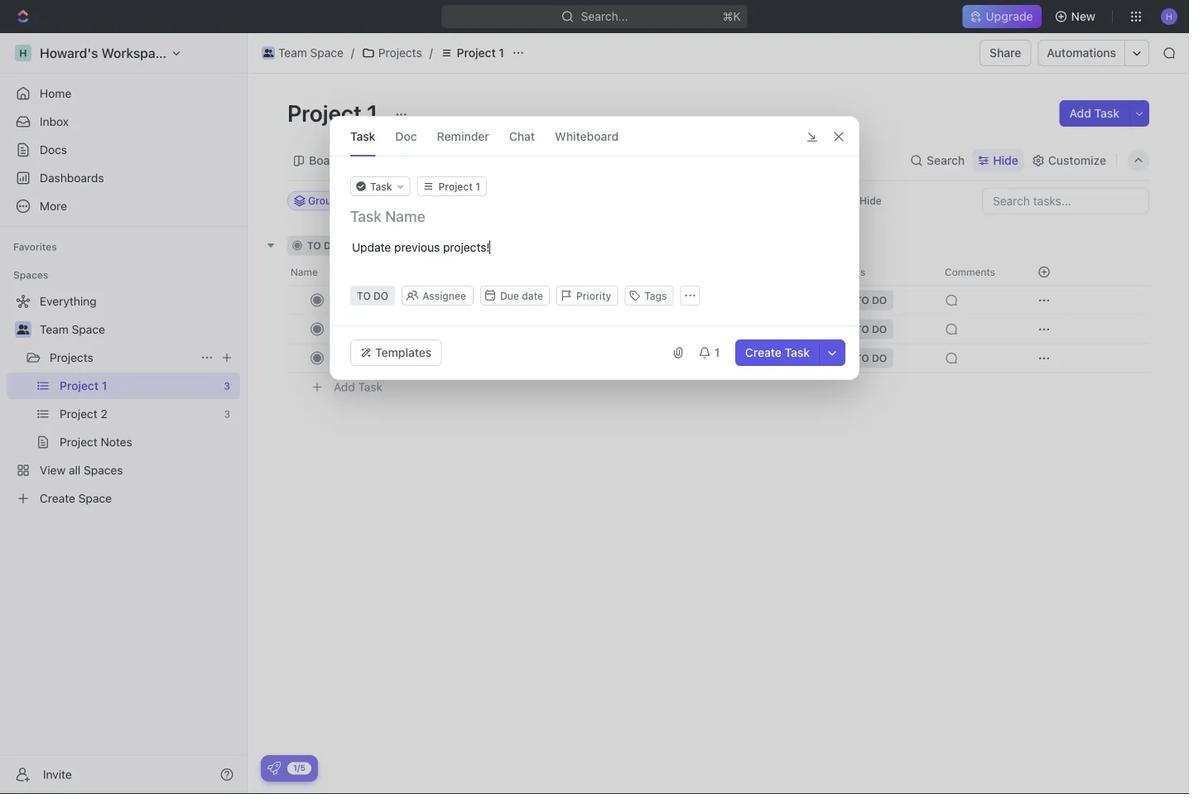 Task type: vqa. For each thing, say whether or not it's contained in the screenshot.
Name this Whiteboard... Field
no



Task type: describe. For each thing, give the bounding box(es) containing it.
project inside project 1 link
[[457, 46, 496, 60]]

gantt link
[[499, 149, 533, 172]]

project 1 link
[[436, 43, 509, 63]]

space inside sidebar navigation
[[72, 323, 105, 336]]

priority
[[577, 290, 612, 302]]

0 horizontal spatial team space link
[[40, 316, 237, 343]]

1 vertical spatial add task button
[[390, 236, 460, 256]]

reminder
[[437, 129, 489, 143]]

task inside dropdown button
[[370, 181, 392, 192]]

user group image inside tree
[[17, 325, 29, 335]]

0 vertical spatial add task button
[[1060, 100, 1130, 127]]

favorites
[[13, 241, 57, 253]]

spaces
[[13, 269, 48, 281]]

2
[[362, 322, 369, 336]]

task up customize
[[1095, 106, 1120, 120]]

task 3
[[334, 351, 369, 365]]

team space inside sidebar navigation
[[40, 323, 105, 336]]

onboarding checklist button element
[[268, 762, 281, 775]]

0 horizontal spatial add task
[[334, 380, 383, 394]]

1 button
[[691, 340, 729, 366]]

new button
[[1048, 3, 1106, 30]]

search button
[[905, 149, 970, 172]]

0 vertical spatial add task
[[1070, 106, 1120, 120]]

docs
[[40, 143, 67, 157]]

priority button
[[557, 286, 618, 306]]

table link
[[560, 149, 593, 172]]

onboarding checklist button image
[[268, 762, 281, 775]]

task up "list" link at the left
[[350, 129, 376, 143]]

inbox link
[[7, 109, 240, 135]]

update
[[352, 241, 391, 254]]

task button
[[350, 176, 410, 196]]

assignee button
[[403, 289, 472, 302]]

1 horizontal spatial space
[[310, 46, 344, 60]]

home link
[[7, 80, 240, 107]]

favorites button
[[7, 237, 64, 257]]

1 / from the left
[[351, 46, 354, 60]]

1 horizontal spatial team space link
[[258, 43, 348, 63]]

0 horizontal spatial project 1
[[287, 99, 383, 126]]

‎task 2 link
[[330, 317, 574, 341]]

new
[[1072, 10, 1096, 23]]

docs link
[[7, 137, 240, 163]]

chat button
[[509, 117, 535, 156]]

dashboards link
[[7, 165, 240, 191]]

table
[[564, 154, 593, 167]]

1 vertical spatial project
[[287, 99, 362, 126]]

2 / from the left
[[430, 46, 433, 60]]

doc
[[395, 129, 417, 143]]

whiteboard
[[555, 129, 619, 143]]

dashboards
[[40, 171, 104, 185]]

task down ‎task 2
[[334, 351, 359, 365]]

dialog containing task
[[330, 116, 860, 380]]

upgrade link
[[963, 5, 1042, 28]]

to do inside to do dropdown button
[[357, 290, 389, 302]]

0 vertical spatial projects
[[378, 46, 422, 60]]

task 3 link
[[330, 346, 574, 370]]

update previous projects!
[[352, 241, 490, 254]]

invite
[[43, 768, 72, 782]]

to inside dropdown button
[[357, 290, 371, 302]]

board
[[309, 154, 341, 167]]

task up assignee on the top left of the page
[[432, 240, 454, 251]]

0 horizontal spatial to
[[307, 240, 321, 251]]

0 vertical spatial team space
[[278, 46, 344, 60]]

create
[[745, 346, 782, 359]]

customize button
[[1027, 149, 1112, 172]]

customize
[[1049, 154, 1107, 167]]

0 horizontal spatial do
[[324, 240, 339, 251]]

1 inside button
[[715, 346, 720, 359]]

previous
[[394, 241, 440, 254]]

chat
[[509, 129, 535, 143]]

priority button
[[557, 286, 618, 306]]

projects link inside tree
[[50, 345, 194, 371]]

due
[[500, 290, 519, 302]]



Task type: locate. For each thing, give the bounding box(es) containing it.
add task down task 3
[[334, 380, 383, 394]]

‎task for ‎task 1
[[334, 293, 359, 307]]

add task
[[1070, 106, 1120, 120], [410, 240, 454, 251], [334, 380, 383, 394]]

search...
[[581, 10, 628, 23]]

1 vertical spatial add task
[[410, 240, 454, 251]]

0 vertical spatial do
[[324, 240, 339, 251]]

0 horizontal spatial user group image
[[17, 325, 29, 335]]

0 vertical spatial space
[[310, 46, 344, 60]]

0 horizontal spatial add
[[334, 380, 355, 394]]

home
[[40, 87, 71, 100]]

create task
[[745, 346, 810, 359]]

1 vertical spatial hide
[[860, 195, 882, 207]]

hide button
[[973, 149, 1024, 172]]

projects
[[378, 46, 422, 60], [50, 351, 93, 364]]

1 vertical spatial do
[[374, 290, 389, 302]]

task inside button
[[785, 346, 810, 359]]

projects link
[[358, 43, 426, 63], [50, 345, 194, 371]]

1 vertical spatial user group image
[[17, 325, 29, 335]]

sidebar navigation
[[0, 33, 248, 794]]

user group image
[[263, 49, 274, 57], [17, 325, 29, 335]]

add up customize
[[1070, 106, 1092, 120]]

add task button up assignee dropdown button
[[390, 236, 460, 256]]

add down task 3
[[334, 380, 355, 394]]

hide inside dropdown button
[[993, 154, 1019, 167]]

1 vertical spatial team
[[40, 323, 69, 336]]

/
[[351, 46, 354, 60], [430, 46, 433, 60]]

1 vertical spatial project 1
[[287, 99, 383, 126]]

‎task 1 link
[[330, 288, 574, 312]]

0 vertical spatial projects link
[[358, 43, 426, 63]]

templates
[[375, 346, 432, 359]]

due date button
[[480, 286, 550, 306]]

1 horizontal spatial project
[[457, 46, 496, 60]]

⌘k
[[723, 10, 741, 23]]

1 vertical spatial to
[[357, 290, 371, 302]]

0 horizontal spatial projects link
[[50, 345, 194, 371]]

share button
[[980, 40, 1032, 66]]

2 vertical spatial add task button
[[326, 377, 389, 397]]

1/5
[[293, 763, 306, 773]]

dialog
[[330, 116, 860, 380]]

do inside dropdown button
[[374, 290, 389, 302]]

1 horizontal spatial /
[[430, 46, 433, 60]]

assignee
[[423, 290, 466, 302]]

add task button up customize
[[1060, 100, 1130, 127]]

create task button
[[735, 340, 820, 366]]

reminder button
[[437, 117, 489, 156]]

calendar
[[423, 154, 472, 167]]

3
[[358, 240, 364, 251], [362, 351, 369, 365]]

tree
[[7, 288, 240, 512]]

0 horizontal spatial space
[[72, 323, 105, 336]]

to do up 2
[[357, 290, 389, 302]]

2 vertical spatial add task
[[334, 380, 383, 394]]

0 horizontal spatial team space
[[40, 323, 105, 336]]

team
[[278, 46, 307, 60], [40, 323, 69, 336]]

task button
[[350, 117, 376, 156]]

add task up customize
[[1070, 106, 1120, 120]]

1 vertical spatial 3
[[362, 351, 369, 365]]

‎task up ‎task 2
[[334, 293, 359, 307]]

0 horizontal spatial /
[[351, 46, 354, 60]]

share
[[990, 46, 1022, 60]]

automations button
[[1039, 41, 1125, 65]]

team inside tree
[[40, 323, 69, 336]]

1 horizontal spatial hide
[[993, 154, 1019, 167]]

do
[[324, 240, 339, 251], [374, 290, 389, 302]]

hide inside button
[[860, 195, 882, 207]]

doc button
[[395, 117, 417, 156]]

1 horizontal spatial team space
[[278, 46, 344, 60]]

1 vertical spatial ‎task
[[334, 322, 359, 336]]

1 ‎task from the top
[[334, 293, 359, 307]]

0 vertical spatial project 1
[[457, 46, 504, 60]]

2 horizontal spatial add task
[[1070, 106, 1120, 120]]

2 vertical spatial add
[[334, 380, 355, 394]]

projects!
[[443, 241, 490, 254]]

templates button
[[350, 340, 442, 366]]

inbox
[[40, 115, 69, 128]]

to
[[307, 240, 321, 251], [357, 290, 371, 302]]

add task button
[[1060, 100, 1130, 127], [390, 236, 460, 256], [326, 377, 389, 397]]

upgrade
[[986, 10, 1033, 23]]

add task up assignee dropdown button
[[410, 240, 454, 251]]

0 vertical spatial team
[[278, 46, 307, 60]]

team space link
[[258, 43, 348, 63], [40, 316, 237, 343]]

add task button down task 3
[[326, 377, 389, 397]]

search
[[927, 154, 965, 167]]

board link
[[306, 149, 341, 172]]

space
[[310, 46, 344, 60], [72, 323, 105, 336]]

to do button
[[350, 286, 395, 306]]

1 horizontal spatial user group image
[[263, 49, 274, 57]]

1 vertical spatial space
[[72, 323, 105, 336]]

due date
[[500, 290, 543, 302]]

tree containing team space
[[7, 288, 240, 512]]

list link
[[369, 149, 392, 172]]

task
[[1095, 106, 1120, 120], [350, 129, 376, 143], [370, 181, 392, 192], [432, 240, 454, 251], [785, 346, 810, 359], [334, 351, 359, 365], [358, 380, 383, 394]]

tree inside sidebar navigation
[[7, 288, 240, 512]]

1 horizontal spatial to do
[[357, 290, 389, 302]]

1 horizontal spatial add
[[410, 240, 429, 251]]

3 up to do dropdown button at the top of page
[[358, 240, 364, 251]]

1 vertical spatial projects
[[50, 351, 93, 364]]

0 vertical spatial 3
[[358, 240, 364, 251]]

0 horizontal spatial to do
[[307, 240, 339, 251]]

to do
[[307, 240, 339, 251], [357, 290, 389, 302]]

project 1
[[457, 46, 504, 60], [287, 99, 383, 126]]

0 vertical spatial hide
[[993, 154, 1019, 167]]

1 vertical spatial team space link
[[40, 316, 237, 343]]

add left projects!
[[410, 240, 429, 251]]

3 down 2
[[362, 351, 369, 365]]

task down "list" link at the left
[[370, 181, 392, 192]]

1 horizontal spatial project 1
[[457, 46, 504, 60]]

0 vertical spatial to do
[[307, 240, 339, 251]]

user group image inside team space link
[[263, 49, 274, 57]]

1 horizontal spatial projects
[[378, 46, 422, 60]]

0 vertical spatial project
[[457, 46, 496, 60]]

0 horizontal spatial hide
[[860, 195, 882, 207]]

0 vertical spatial to
[[307, 240, 321, 251]]

team space
[[278, 46, 344, 60], [40, 323, 105, 336]]

project
[[457, 46, 496, 60], [287, 99, 362, 126]]

1 button
[[691, 340, 729, 366]]

task down task 3
[[358, 380, 383, 394]]

1
[[499, 46, 504, 60], [367, 99, 378, 126], [362, 293, 367, 307], [715, 346, 720, 359]]

2 ‎task from the top
[[334, 322, 359, 336]]

‎task for ‎task 2
[[334, 322, 359, 336]]

tags button
[[625, 286, 674, 306]]

to left 'update'
[[307, 240, 321, 251]]

Task Name text field
[[350, 206, 842, 226]]

add
[[1070, 106, 1092, 120], [410, 240, 429, 251], [334, 380, 355, 394]]

do right ‎task 1
[[374, 290, 389, 302]]

1 vertical spatial projects link
[[50, 345, 194, 371]]

hide
[[993, 154, 1019, 167], [860, 195, 882, 207]]

2 horizontal spatial add
[[1070, 106, 1092, 120]]

task right 'create'
[[785, 346, 810, 359]]

gantt
[[503, 154, 533, 167]]

do left 'update'
[[324, 240, 339, 251]]

‎task 1
[[334, 293, 367, 307]]

1 vertical spatial add
[[410, 240, 429, 251]]

0 vertical spatial ‎task
[[334, 293, 359, 307]]

‎task left 2
[[334, 322, 359, 336]]

to up 2
[[357, 290, 371, 302]]

1 horizontal spatial add task
[[410, 240, 454, 251]]

1 horizontal spatial to
[[357, 290, 371, 302]]

to do left 'update'
[[307, 240, 339, 251]]

0 horizontal spatial projects
[[50, 351, 93, 364]]

projects inside tree
[[50, 351, 93, 364]]

1 horizontal spatial team
[[278, 46, 307, 60]]

1 vertical spatial team space
[[40, 323, 105, 336]]

0 horizontal spatial team
[[40, 323, 69, 336]]

Search tasks... text field
[[983, 188, 1149, 213]]

1 horizontal spatial do
[[374, 290, 389, 302]]

0 vertical spatial team space link
[[258, 43, 348, 63]]

1 horizontal spatial projects link
[[358, 43, 426, 63]]

automations
[[1047, 46, 1117, 60]]

tags button
[[625, 286, 674, 306]]

tags
[[645, 290, 667, 302]]

calendar link
[[419, 149, 472, 172]]

date
[[522, 290, 543, 302]]

1 vertical spatial to do
[[357, 290, 389, 302]]

whiteboard button
[[555, 117, 619, 156]]

0 vertical spatial add
[[1070, 106, 1092, 120]]

‎task 2
[[334, 322, 369, 336]]

list
[[372, 154, 392, 167]]

0 vertical spatial user group image
[[263, 49, 274, 57]]

‎task
[[334, 293, 359, 307], [334, 322, 359, 336]]

0 horizontal spatial project
[[287, 99, 362, 126]]

hide button
[[853, 191, 889, 211]]



